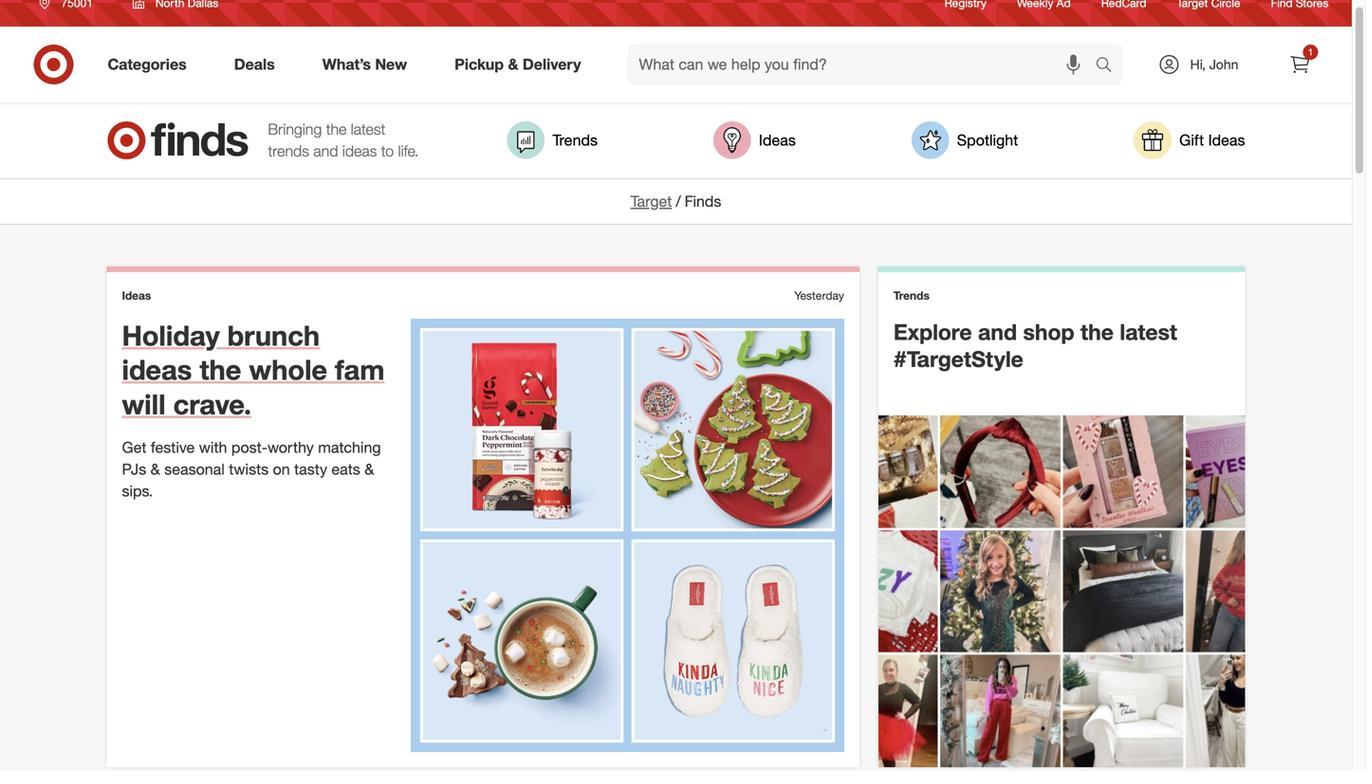 Task type: describe. For each thing, give the bounding box(es) containing it.
explore and shop the latest #targetstyle
[[894, 321, 1178, 375]]

trends
[[268, 144, 309, 162]]

the inside bringing the latest trends and ideas to life.
[[326, 122, 347, 141]]

spotlight link
[[912, 123, 1018, 161]]

0 vertical spatial trends
[[553, 133, 598, 151]]

fam
[[335, 355, 385, 389]]

1 horizontal spatial trends
[[894, 290, 930, 304]]

twists
[[229, 462, 269, 481]]

crave.
[[173, 390, 251, 423]]

0 horizontal spatial &
[[151, 462, 160, 481]]

1
[[1308, 48, 1314, 60]]

latest inside 'explore and shop the latest #targetstyle'
[[1120, 321, 1178, 347]]

pickup & delivery link
[[439, 46, 605, 87]]

hi,
[[1190, 58, 1206, 74]]

will
[[122, 390, 166, 423]]

latest inside bringing the latest trends and ideas to life.
[[351, 122, 386, 141]]

collage of people showing off their #targetstyle image
[[879, 418, 1245, 769]]

target
[[631, 194, 672, 213]]

pickup & delivery
[[455, 57, 581, 76]]

john
[[1210, 58, 1239, 74]]

bringing the latest trends and ideas to life.
[[268, 122, 419, 162]]

ideas link
[[713, 123, 796, 161]]

ideas inside holiday brunch ideas the whole fam will crave.
[[122, 355, 192, 389]]

target finds image
[[107, 123, 249, 161]]

matching
[[318, 441, 381, 459]]

1 horizontal spatial &
[[365, 462, 374, 481]]

holiday brunch ideas the whole fam will crave.
[[122, 321, 385, 423]]

tasty
[[294, 462, 327, 481]]

2 horizontal spatial &
[[508, 57, 519, 76]]

pickup
[[455, 57, 504, 76]]

What can we help you find? suggestions appear below search field
[[628, 46, 1100, 87]]

post-
[[231, 441, 268, 459]]

on
[[273, 462, 290, 481]]

deals
[[234, 57, 275, 76]]

gift ideas link
[[1134, 123, 1245, 161]]

hi, john
[[1190, 58, 1239, 74]]

brunch
[[227, 321, 320, 354]]

spotlight
[[957, 133, 1018, 151]]

and inside bringing the latest trends and ideas to life.
[[313, 144, 338, 162]]

with
[[199, 441, 227, 459]]



Task type: vqa. For each thing, say whether or not it's contained in the screenshot.
the "Lane,"
no



Task type: locate. For each thing, give the bounding box(es) containing it.
festive
[[151, 441, 195, 459]]

get
[[122, 441, 147, 459]]

0 horizontal spatial trends
[[553, 133, 598, 151]]

the inside holiday brunch ideas the whole fam will crave.
[[200, 355, 241, 389]]

1 horizontal spatial the
[[326, 122, 347, 141]]

1 horizontal spatial latest
[[1120, 321, 1178, 347]]

& right pjs
[[151, 462, 160, 481]]

yesterday
[[795, 290, 844, 304]]

and
[[313, 144, 338, 162], [978, 321, 1017, 347]]

& right pickup
[[508, 57, 519, 76]]

0 horizontal spatial the
[[200, 355, 241, 389]]

ideas up the will
[[122, 355, 192, 389]]

and up #targetstyle
[[978, 321, 1017, 347]]

and right trends
[[313, 144, 338, 162]]

life.
[[398, 144, 419, 162]]

/
[[676, 194, 681, 213]]

whole
[[249, 355, 327, 389]]

eats
[[332, 462, 360, 481]]

to
[[381, 144, 394, 162]]

deals link
[[218, 46, 299, 87]]

0 vertical spatial latest
[[351, 122, 386, 141]]

search
[[1087, 59, 1133, 77]]

the inside 'explore and shop the latest #targetstyle'
[[1081, 321, 1114, 347]]

seasonal
[[164, 462, 225, 481]]

search button
[[1087, 46, 1133, 91]]

1 vertical spatial ideas
[[122, 355, 192, 389]]

get festive with post-worthy matching pjs & seasonal twists on tasty eats & sips.
[[122, 441, 381, 502]]

0 vertical spatial and
[[313, 144, 338, 162]]

explore
[[894, 321, 972, 347]]

1 vertical spatial and
[[978, 321, 1017, 347]]

1 link
[[1280, 46, 1321, 87]]

holiday brunch ideas the whole fam will crave. image
[[411, 321, 844, 754]]

what's
[[322, 57, 371, 76]]

shop
[[1023, 321, 1075, 347]]

bringing
[[268, 122, 322, 141]]

ideas inside bringing the latest trends and ideas to life.
[[342, 144, 377, 162]]

gift
[[1180, 133, 1204, 151]]

ideas left to
[[342, 144, 377, 162]]

1 horizontal spatial and
[[978, 321, 1017, 347]]

the right shop
[[1081, 321, 1114, 347]]

ideas
[[759, 133, 796, 151], [1209, 133, 1245, 151], [122, 290, 151, 304]]

sips.
[[122, 484, 153, 502]]

0 vertical spatial ideas
[[342, 144, 377, 162]]

the for explore and shop the latest #targetstyle
[[1081, 321, 1114, 347]]

2 horizontal spatial ideas
[[1209, 133, 1245, 151]]

trends link
[[507, 123, 598, 161]]

categories link
[[92, 46, 210, 87]]

trends down delivery at the left of page
[[553, 133, 598, 151]]

#targetstyle
[[894, 348, 1024, 375]]

categories
[[108, 57, 187, 76]]

1 vertical spatial latest
[[1120, 321, 1178, 347]]

finds
[[685, 194, 722, 213]]

holiday
[[122, 321, 220, 354]]

1 horizontal spatial ideas
[[342, 144, 377, 162]]

&
[[508, 57, 519, 76], [151, 462, 160, 481], [365, 462, 374, 481]]

target / finds
[[631, 194, 722, 213]]

2 horizontal spatial the
[[1081, 321, 1114, 347]]

& right the 'eats' on the left bottom of the page
[[365, 462, 374, 481]]

worthy
[[268, 441, 314, 459]]

0 vertical spatial the
[[326, 122, 347, 141]]

and inside 'explore and shop the latest #targetstyle'
[[978, 321, 1017, 347]]

2 vertical spatial the
[[200, 355, 241, 389]]

1 vertical spatial trends
[[894, 290, 930, 304]]

1 vertical spatial the
[[1081, 321, 1114, 347]]

pjs
[[122, 462, 146, 481]]

the
[[326, 122, 347, 141], [1081, 321, 1114, 347], [200, 355, 241, 389]]

trends up 'explore'
[[894, 290, 930, 304]]

ideas
[[342, 144, 377, 162], [122, 355, 192, 389]]

latest
[[351, 122, 386, 141], [1120, 321, 1178, 347]]

new
[[375, 57, 407, 76]]

0 horizontal spatial ideas
[[122, 355, 192, 389]]

the up crave.
[[200, 355, 241, 389]]

what's new
[[322, 57, 407, 76]]

0 horizontal spatial and
[[313, 144, 338, 162]]

target link
[[631, 194, 672, 213]]

delivery
[[523, 57, 581, 76]]

the right bringing
[[326, 122, 347, 141]]

what's new link
[[306, 46, 431, 87]]

0 horizontal spatial ideas
[[122, 290, 151, 304]]

1 horizontal spatial ideas
[[759, 133, 796, 151]]

gift ideas
[[1180, 133, 1245, 151]]

trends
[[553, 133, 598, 151], [894, 290, 930, 304]]

the for holiday brunch ideas the whole fam will crave.
[[200, 355, 241, 389]]

0 horizontal spatial latest
[[351, 122, 386, 141]]



